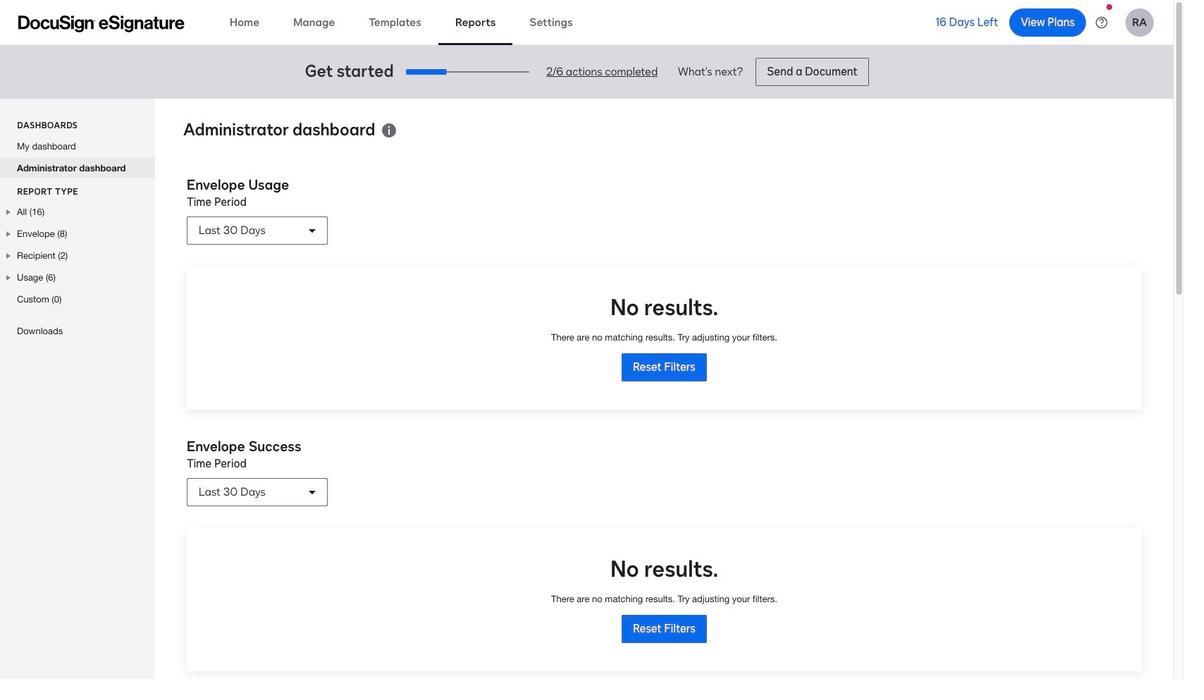 Task type: vqa. For each thing, say whether or not it's contained in the screenshot.
DocuSign eSignature image
yes



Task type: describe. For each thing, give the bounding box(es) containing it.
docusign esignature image
[[18, 15, 185, 32]]



